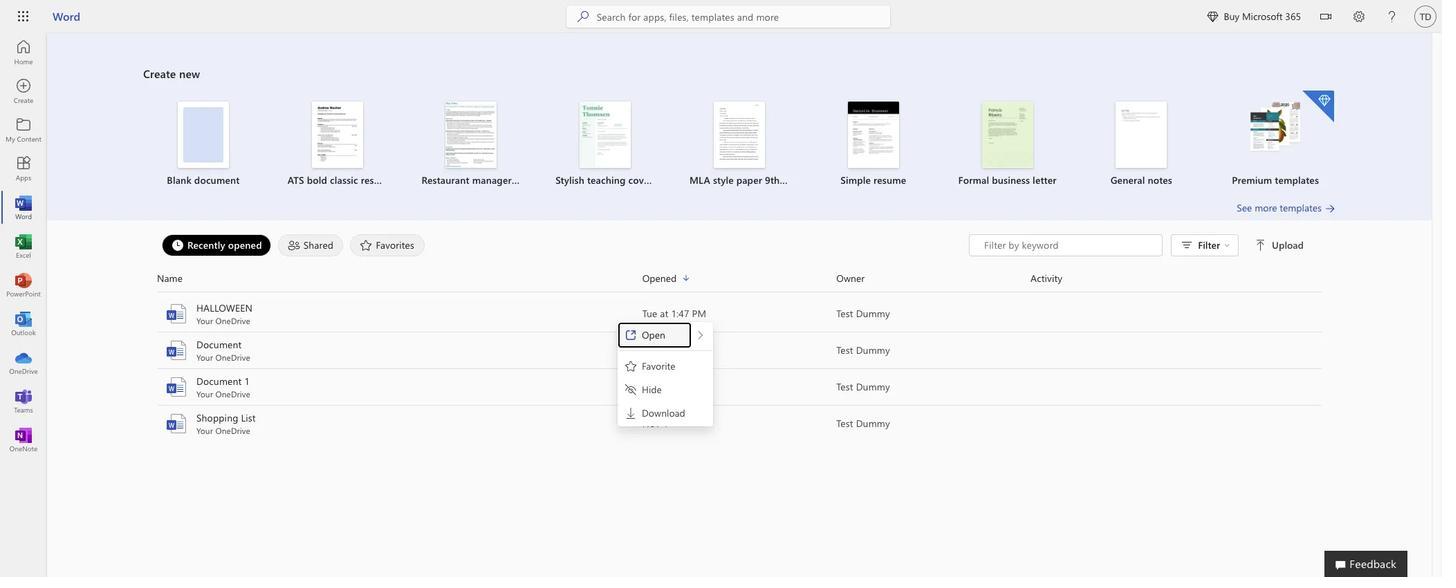 Task type: locate. For each thing, give the bounding box(es) containing it.
2 test from the top
[[836, 344, 853, 357]]

0 vertical spatial nov
[[642, 344, 660, 357]]

onenote image
[[17, 433, 30, 447]]

row containing name
[[157, 270, 1322, 293]]

letter right business
[[1033, 174, 1057, 187]]

your inside document your onedrive
[[196, 352, 213, 363]]

onedrive inside the halloween your onedrive
[[215, 315, 250, 326]]

dummy
[[856, 307, 890, 320], [856, 344, 890, 357], [856, 380, 890, 394], [856, 417, 890, 430]]

row
[[157, 270, 1322, 293]]

restaurant manager resume
[[422, 174, 547, 187]]

1 test dummy from the top
[[836, 307, 890, 320]]

create new main content
[[47, 33, 1432, 443]]

2 nov from the top
[[642, 380, 660, 394]]

2 nov 1 from the top
[[642, 417, 668, 430]]

favorite menu item
[[620, 356, 711, 378]]

word image down name
[[165, 303, 187, 325]]

word image for shopping
[[165, 413, 187, 435]]

download
[[642, 407, 685, 420]]

3 onedrive from the top
[[215, 389, 250, 400]]

formal business letter
[[958, 174, 1057, 187]]

1 vertical spatial word image
[[165, 413, 187, 435]]

2 onedrive from the top
[[215, 352, 250, 363]]

word image for halloween
[[165, 303, 187, 325]]

stylish teaching cover letter
[[556, 174, 679, 187]]

restaurant manager resume element
[[413, 102, 547, 187]]

templates inside list
[[1275, 174, 1319, 187]]

templates up "see more templates" "button" on the right
[[1275, 174, 1319, 187]]

test
[[836, 307, 853, 320], [836, 344, 853, 357], [836, 380, 853, 394], [836, 417, 853, 430]]

1 resume from the left
[[361, 174, 394, 187]]

0 horizontal spatial letter
[[655, 174, 679, 187]]

0 vertical spatial document
[[196, 338, 242, 351]]

cover
[[628, 174, 653, 187]]

onedrive up "document 1 your onedrive"
[[215, 352, 250, 363]]

3 dummy from the top
[[856, 380, 890, 394]]

4 dummy from the top
[[856, 417, 890, 430]]

mla
[[690, 174, 710, 187]]

your down shopping in the bottom left of the page
[[196, 425, 213, 436]]

document inside document your onedrive
[[196, 338, 242, 351]]

0 vertical spatial templates
[[1275, 174, 1319, 187]]

2 word image from the top
[[165, 413, 187, 435]]

0 horizontal spatial resume
[[361, 174, 394, 187]]

teaching
[[587, 174, 626, 187]]

0 vertical spatial word image
[[165, 376, 187, 398]]

td button
[[1409, 0, 1442, 33]]

your
[[196, 315, 213, 326], [196, 352, 213, 363], [196, 389, 213, 400], [196, 425, 213, 436]]

2 resume from the left
[[514, 174, 547, 187]]

list inside create new main content
[[143, 89, 1336, 201]]

1 up "list"
[[244, 375, 250, 388]]

displaying 4 out of 9 files. status
[[969, 234, 1307, 257]]

resume
[[361, 174, 394, 187], [514, 174, 547, 187], [874, 174, 906, 187]]

nov left 2 in the bottom left of the page
[[642, 344, 660, 357]]

1 dummy from the top
[[856, 307, 890, 320]]

document
[[194, 174, 240, 187]]

2 horizontal spatial resume
[[874, 174, 906, 187]]

word image left document your onedrive
[[165, 340, 187, 362]]

1 vertical spatial templates
[[1280, 201, 1322, 214]]

blank document
[[167, 174, 240, 187]]

1 for list
[[663, 417, 668, 430]]

simple resume element
[[815, 102, 932, 187]]

test for shopping list
[[836, 417, 853, 430]]

onedrive image
[[17, 356, 30, 369]]

1 document from the top
[[196, 338, 242, 351]]

navigation
[[0, 33, 47, 459]]

ats
[[288, 174, 304, 187]]

nov down the hide
[[642, 417, 660, 430]]

4 your from the top
[[196, 425, 213, 436]]

filter
[[1198, 239, 1220, 252]]

see more templates button
[[1237, 201, 1336, 215]]

resume right classic on the left top of the page
[[361, 174, 394, 187]]

templates right "more"
[[1280, 201, 1322, 214]]

tab list inside create new main content
[[158, 234, 969, 257]]

2 test dummy from the top
[[836, 344, 890, 357]]

1 your from the top
[[196, 315, 213, 326]]

general notes element
[[1083, 102, 1200, 187]]

0 vertical spatial nov 1
[[642, 380, 668, 394]]

premium templates diamond image
[[1302, 91, 1334, 122]]

1 nov from the top
[[642, 344, 660, 357]]

1 vertical spatial document
[[196, 375, 242, 388]]

stylish
[[556, 174, 584, 187]]

recently
[[187, 238, 225, 251]]

None search field
[[566, 6, 890, 28]]

document down the halloween your onedrive
[[196, 338, 242, 351]]

simple resume
[[841, 174, 906, 187]]

2 vertical spatial nov
[[642, 417, 660, 430]]

onedrive up "list"
[[215, 389, 250, 400]]

2 your from the top
[[196, 352, 213, 363]]

shopping list your onedrive
[[196, 412, 256, 436]]

restaurant manager resume image
[[446, 102, 497, 168]]

onedrive down halloween
[[215, 315, 250, 326]]

letter right cover
[[655, 174, 679, 187]]

1
[[244, 375, 250, 388], [663, 380, 668, 394], [663, 417, 668, 430]]

letter
[[655, 174, 679, 187], [1033, 174, 1057, 187]]

1 vertical spatial word image
[[165, 303, 187, 325]]

1 down hide menu item
[[663, 417, 668, 430]]

blank document element
[[145, 102, 262, 187]]

your inside the halloween your onedrive
[[196, 315, 213, 326]]

your inside shopping list your onedrive
[[196, 425, 213, 436]]

3 nov from the top
[[642, 417, 660, 430]]


[[1255, 240, 1267, 251]]

tue at 1:47 pm
[[642, 307, 706, 320]]

document inside "document 1 your onedrive"
[[196, 375, 242, 388]]

1 horizontal spatial resume
[[514, 174, 547, 187]]

 upload
[[1255, 239, 1304, 252]]

word image inside 'name document 1' cell
[[165, 376, 187, 398]]

onedrive
[[215, 315, 250, 326], [215, 352, 250, 363], [215, 389, 250, 400], [215, 425, 250, 436]]

create
[[143, 66, 176, 81]]

opened button
[[642, 270, 836, 286]]

general notes
[[1111, 174, 1172, 187]]

4 test dummy from the top
[[836, 417, 890, 430]]

blank
[[167, 174, 192, 187]]

1 horizontal spatial letter
[[1033, 174, 1057, 187]]

4 test from the top
[[836, 417, 853, 430]]

resume right 'simple'
[[874, 174, 906, 187]]

2 dummy from the top
[[856, 344, 890, 357]]

list containing blank document
[[143, 89, 1336, 201]]

favorites element
[[350, 234, 425, 257]]

word image down "apps" image
[[17, 201, 30, 214]]

style
[[713, 174, 734, 187]]

row inside create new main content
[[157, 270, 1322, 293]]

name document cell
[[157, 338, 642, 363]]

document
[[196, 338, 242, 351], [196, 375, 242, 388]]

formal
[[958, 174, 989, 187]]

1 test from the top
[[836, 307, 853, 320]]


[[1224, 243, 1230, 248]]

word image inside the name shopping list cell
[[165, 413, 187, 435]]

buy
[[1224, 10, 1240, 23]]

1 nov 1 from the top
[[642, 380, 668, 394]]

word banner
[[0, 0, 1442, 36]]

tab list containing recently opened
[[158, 234, 969, 257]]

onedrive down "list"
[[215, 425, 250, 436]]

favorites tab
[[347, 234, 428, 257]]

3 test from the top
[[836, 380, 853, 394]]

hide menu item
[[620, 379, 711, 401]]

templates
[[1275, 174, 1319, 187], [1280, 201, 1322, 214]]

your down halloween
[[196, 315, 213, 326]]

your up "document 1 your onedrive"
[[196, 352, 213, 363]]

word image
[[17, 201, 30, 214], [165, 303, 187, 325], [165, 340, 187, 362]]

nov down the favorite
[[642, 380, 660, 394]]

nov 1 down the hide
[[642, 417, 668, 430]]

restaurant
[[422, 174, 469, 187]]

test dummy
[[836, 307, 890, 320], [836, 344, 890, 357], [836, 380, 890, 394], [836, 417, 890, 430]]

nov
[[642, 344, 660, 357], [642, 380, 660, 394], [642, 417, 660, 430]]

3 your from the top
[[196, 389, 213, 400]]

nov 1 for document 1
[[642, 380, 668, 394]]

1 vertical spatial nov 1
[[642, 417, 668, 430]]

1 word image from the top
[[165, 376, 187, 398]]

menu
[[620, 324, 711, 425]]

mla style paper 9th edition image
[[714, 102, 765, 168]]

activity, column 4 of 4 column header
[[1031, 270, 1322, 286]]

dummy for shopping list
[[856, 417, 890, 430]]

premium
[[1232, 174, 1272, 187]]

1 right the hide
[[663, 380, 668, 394]]

nov 1 down the favorite
[[642, 380, 668, 394]]

favorites
[[376, 238, 414, 251]]

word image
[[165, 376, 187, 398], [165, 413, 187, 435]]

activity
[[1031, 271, 1063, 285]]

more
[[1255, 201, 1277, 214]]

templates inside "button"
[[1280, 201, 1322, 214]]

3 test dummy from the top
[[836, 380, 890, 394]]

document 1 your onedrive
[[196, 375, 250, 400]]

2
[[663, 344, 668, 357]]

2 document from the top
[[196, 375, 242, 388]]

resume right manager
[[514, 174, 547, 187]]

microsoft
[[1242, 10, 1283, 23]]

your up shopping in the bottom left of the page
[[196, 389, 213, 400]]

powerpoint image
[[17, 278, 30, 292]]

recently opened
[[187, 238, 262, 251]]

document down document your onedrive
[[196, 375, 242, 388]]

excel image
[[17, 239, 30, 253]]

4 onedrive from the top
[[215, 425, 250, 436]]

3 resume from the left
[[874, 174, 906, 187]]

word
[[53, 9, 80, 24]]

word image inside name halloween cell
[[165, 303, 187, 325]]

business
[[992, 174, 1030, 187]]

1 vertical spatial nov
[[642, 380, 660, 394]]

tab list
[[158, 234, 969, 257]]

menu containing open
[[620, 324, 711, 425]]

word image inside name document cell
[[165, 340, 187, 362]]

test dummy for document
[[836, 344, 890, 357]]

hide
[[642, 383, 662, 396]]

simple resume image
[[848, 102, 899, 168]]

owner button
[[836, 270, 1031, 286]]

at
[[660, 307, 668, 320]]

word image left "document 1 your onedrive"
[[165, 376, 187, 398]]

list
[[143, 89, 1336, 201]]

1 onedrive from the top
[[215, 315, 250, 326]]

2 vertical spatial word image
[[165, 340, 187, 362]]

word image left shopping in the bottom left of the page
[[165, 413, 187, 435]]

nov 1
[[642, 380, 668, 394], [642, 417, 668, 430]]



Task type: vqa. For each thing, say whether or not it's contained in the screenshot.
the 2
yes



Task type: describe. For each thing, give the bounding box(es) containing it.
simple
[[841, 174, 871, 187]]

onedrive inside "document 1 your onedrive"
[[215, 389, 250, 400]]

manager
[[472, 174, 512, 187]]

feedback button
[[1325, 551, 1408, 578]]

 button
[[1309, 0, 1343, 36]]

ats bold classic resume
[[288, 174, 394, 187]]

Search box. Suggestions appear as you type. search field
[[597, 6, 890, 28]]

document for your
[[196, 338, 242, 351]]

premium templates image
[[1250, 102, 1301, 153]]

notes
[[1148, 174, 1172, 187]]

list
[[241, 412, 256, 425]]

 buy microsoft 365
[[1207, 10, 1301, 23]]

dummy for halloween
[[856, 307, 890, 320]]

td
[[1420, 11, 1431, 22]]

word image for document
[[165, 376, 187, 398]]

mla style paper 9th edition
[[690, 174, 814, 187]]

2 letter from the left
[[1033, 174, 1057, 187]]

test dummy for halloween
[[836, 307, 890, 320]]

filter 
[[1198, 239, 1230, 252]]

see more templates
[[1237, 201, 1322, 214]]

opened
[[642, 271, 677, 285]]

open
[[642, 329, 665, 342]]

test for halloween
[[836, 307, 853, 320]]

formal business letter element
[[949, 102, 1066, 187]]

nov 1 for shopping list
[[642, 417, 668, 430]]

favorite
[[642, 360, 675, 373]]

nov for shopping list
[[642, 417, 660, 430]]

general
[[1111, 174, 1145, 187]]

name
[[157, 271, 183, 285]]

pm
[[692, 307, 706, 320]]

test for document 1
[[836, 380, 853, 394]]

ats bold classic resume image
[[312, 102, 363, 168]]

premium templates element
[[1217, 91, 1334, 187]]

test dummy for shopping list
[[836, 417, 890, 430]]

onedrive inside document your onedrive
[[215, 352, 250, 363]]

create image
[[17, 84, 30, 98]]

edition
[[782, 174, 814, 187]]

365
[[1285, 10, 1301, 23]]


[[1207, 11, 1218, 22]]

9th
[[765, 174, 780, 187]]

nov for document
[[642, 344, 660, 357]]

owner
[[836, 271, 865, 285]]

document for 1
[[196, 375, 242, 388]]

formal business letter image
[[982, 102, 1033, 168]]

paper
[[736, 174, 762, 187]]

Filter by keyword text field
[[983, 239, 1155, 252]]

teams image
[[17, 394, 30, 408]]

new
[[179, 66, 200, 81]]

home image
[[17, 46, 30, 59]]

open menu item
[[620, 324, 690, 347]]

recently opened element
[[162, 234, 271, 257]]

0 vertical spatial word image
[[17, 201, 30, 214]]

my content image
[[17, 123, 30, 137]]

premium templates
[[1232, 174, 1319, 187]]

1 for 1
[[663, 380, 668, 394]]


[[1320, 11, 1331, 22]]

name document 1 cell
[[157, 375, 642, 400]]

name button
[[157, 270, 642, 286]]

test dummy for document 1
[[836, 380, 890, 394]]

stylish teaching cover letter image
[[580, 102, 631, 168]]

dummy for document
[[856, 344, 890, 357]]

recently opened tab
[[158, 234, 274, 257]]

tue
[[642, 307, 657, 320]]

1:47
[[671, 307, 689, 320]]

halloween your onedrive
[[196, 302, 252, 326]]

nov 2
[[642, 344, 668, 357]]

classic
[[330, 174, 358, 187]]

word image for document
[[165, 340, 187, 362]]

feedback
[[1350, 557, 1396, 571]]

1 inside "document 1 your onedrive"
[[244, 375, 250, 388]]

shopping
[[196, 412, 238, 425]]

bold
[[307, 174, 327, 187]]

general notes image
[[1116, 102, 1167, 168]]

opened
[[228, 238, 262, 251]]

ats bold classic resume element
[[279, 102, 396, 187]]

your inside "document 1 your onedrive"
[[196, 389, 213, 400]]

name shopping list cell
[[157, 412, 642, 436]]

create new
[[143, 66, 200, 81]]

mla style paper 9th edition element
[[681, 102, 814, 187]]

onedrive inside shopping list your onedrive
[[215, 425, 250, 436]]

name halloween cell
[[157, 302, 642, 326]]

shared tab
[[274, 234, 347, 257]]

1 letter from the left
[[655, 174, 679, 187]]

shared
[[303, 238, 334, 251]]

stylish teaching cover letter element
[[547, 102, 679, 187]]

document your onedrive
[[196, 338, 250, 363]]

apps image
[[17, 162, 30, 176]]

test for document
[[836, 344, 853, 357]]

nov for document 1
[[642, 380, 660, 394]]

download menu item
[[620, 403, 711, 425]]

dummy for document 1
[[856, 380, 890, 394]]

see
[[1237, 201, 1252, 214]]

outlook image
[[17, 317, 30, 331]]

upload
[[1272, 239, 1304, 252]]

halloween
[[196, 302, 252, 315]]

shared element
[[278, 234, 343, 257]]

open group
[[620, 324, 711, 347]]



